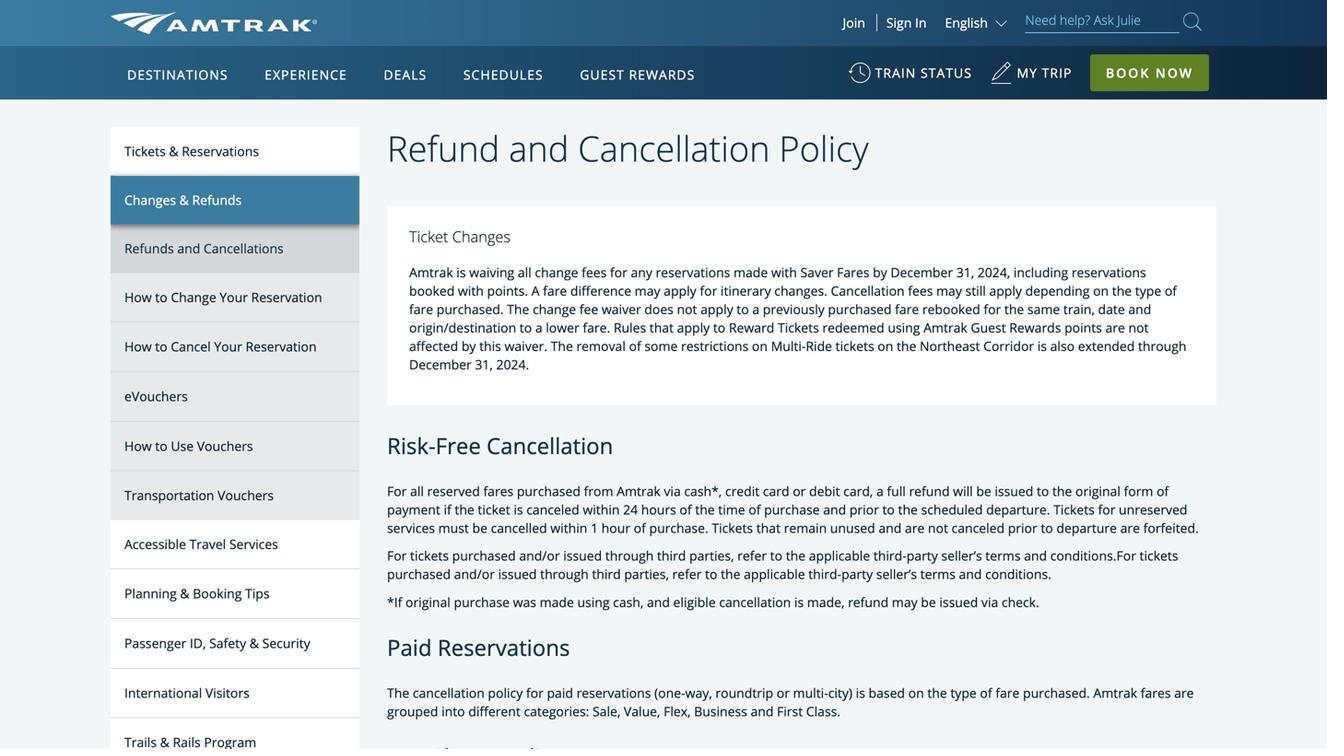 Task type: vqa. For each thing, say whether or not it's contained in the screenshot.
expanded
no



Task type: describe. For each thing, give the bounding box(es) containing it.
passenger id, safety & security link
[[111, 620, 360, 669]]

tickets inside "amtrak is waiving all change fees for any reservations made with saver fares by december 31, 2024, including reservations booked with points. a fare difference may apply for itinerary changes. cancellation fees may still apply depending on the type of fare purchased. the change fee waiver does not apply to a previously purchased fare rebooked for the same train, date and origin/destination to a lower fare. rules that apply to reward tickets redeemed using amtrak guest rewards points are not affected by this waiver. the removal of some restrictions on multi-ride tickets on the northeast corridor is also extended through december 31, 2024."
[[836, 337, 875, 355]]

ticket
[[409, 226, 449, 247]]

departure
[[1057, 520, 1118, 537]]

0 vertical spatial and/or
[[519, 547, 560, 565]]

id,
[[190, 635, 206, 652]]

fee
[[580, 300, 599, 318]]

1 vertical spatial seller's
[[877, 566, 917, 583]]

0 horizontal spatial original
[[406, 594, 451, 611]]

waiver
[[602, 300, 641, 318]]

of inside the cancellation policy for paid reservations (one-way, roundtrip or multi-city) is based on the type of fare purchased. amtrak fares are grouped into different categories: sale, value, flex, business and first class.
[[981, 685, 993, 702]]

changes.
[[775, 282, 828, 299]]

reservation for how to change your reservation
[[251, 289, 322, 306]]

hours
[[642, 501, 677, 519]]

0 vertical spatial within
[[583, 501, 620, 519]]

1 vertical spatial and/or
[[454, 566, 495, 583]]

change
[[171, 289, 216, 306]]

original inside for all reserved fares purchased from amtrak via cash*, credit card or debit card, a full refund will be issued to the original form of payment if the ticket is canceled within 24 hours of the time of purchase and prior to the scheduled departure. tickets for unreserved services must be cancelled within 1 hour of purchase. tickets that remain unused and are not canceled prior to departure are forfeited.
[[1076, 483, 1121, 500]]

and down debit
[[824, 501, 847, 519]]

fare left rebooked
[[895, 300, 919, 318]]

depending
[[1026, 282, 1090, 299]]

train status
[[876, 64, 973, 82]]

rewards inside 'popup button'
[[629, 66, 696, 83]]

how to change your reservation link
[[111, 273, 360, 323]]

points.
[[487, 282, 528, 299]]

lower
[[546, 319, 580, 336]]

the up departure
[[1053, 483, 1073, 500]]

1 vertical spatial with
[[458, 282, 484, 299]]

multi-
[[793, 685, 829, 702]]

ticket
[[478, 501, 511, 519]]

experience button
[[257, 49, 355, 101]]

how to cancel your reservation
[[124, 338, 317, 356]]

2 horizontal spatial be
[[977, 483, 992, 500]]

1 vertical spatial refund
[[848, 594, 889, 611]]

1 vertical spatial fees
[[908, 282, 933, 299]]

to up waiver.
[[520, 319, 532, 336]]

and left conditions.
[[959, 566, 982, 583]]

changes & refunds
[[124, 191, 242, 209]]

policy
[[488, 685, 523, 702]]

experience
[[265, 66, 347, 83]]

paid reservations
[[387, 633, 570, 663]]

flex,
[[664, 703, 691, 721]]

to left use
[[155, 437, 168, 455]]

0 horizontal spatial by
[[462, 337, 476, 355]]

to up restrictions
[[714, 319, 726, 336]]

form
[[1124, 483, 1154, 500]]

1 vertical spatial through
[[606, 547, 654, 565]]

ride
[[806, 337, 833, 355]]

to down for all reserved fares purchased from amtrak via cash*, credit card or debit card, a full refund will be issued to the original form of payment if the ticket is canceled within 24 hours of the time of purchase and prior to the scheduled departure. tickets for unreserved services must be cancelled within 1 hour of purchase. tickets that remain unused and are not canceled prior to departure are forfeited.
[[771, 547, 783, 565]]

the up date
[[1113, 282, 1132, 299]]

how for how to change your reservation
[[124, 289, 152, 306]]

unused
[[831, 520, 876, 537]]

issued inside for all reserved fares purchased from amtrak via cash*, credit card or debit card, a full refund will be issued to the original form of payment if the ticket is canceled within 24 hours of the time of purchase and prior to the scheduled departure. tickets for unreserved services must be cancelled within 1 hour of purchase. tickets that remain unused and are not canceled prior to departure are forfeited.
[[995, 483, 1034, 500]]

difference
[[571, 282, 632, 299]]

through inside "amtrak is waiving all change fees for any reservations made with saver fares by december 31, 2024, including reservations booked with points. a fare difference may apply for itinerary changes. cancellation fees may still apply depending on the type of fare purchased. the change fee waiver does not apply to a previously purchased fare rebooked for the same train, date and origin/destination to a lower fare. rules that apply to reward tickets redeemed using amtrak guest rewards points are not affected by this waiver. the removal of some restrictions on multi-ride tickets on the northeast corridor is also extended through december 31, 2024."
[[1139, 337, 1187, 355]]

passenger
[[124, 635, 187, 652]]

check.
[[1002, 594, 1040, 611]]

changes inside secondary navigation
[[124, 191, 176, 209]]

vouchers inside how to use vouchers link
[[197, 437, 253, 455]]

including
[[1014, 263, 1069, 281]]

affected
[[409, 337, 458, 355]]

book now
[[1107, 64, 1194, 82]]

0 horizontal spatial tickets
[[410, 547, 449, 565]]

class.
[[807, 703, 841, 721]]

english button
[[946, 14, 1012, 31]]

book now button
[[1091, 54, 1210, 91]]

transportation vouchers
[[124, 487, 274, 504]]

0 vertical spatial canceled
[[527, 501, 580, 519]]

international visitors link
[[111, 669, 360, 719]]

guest rewards
[[580, 66, 696, 83]]

1 horizontal spatial by
[[873, 263, 888, 281]]

extended
[[1079, 337, 1135, 355]]

is inside the cancellation policy for paid reservations (one-way, roundtrip or multi-city) is based on the type of fare purchased. amtrak fares are grouped into different categories: sale, value, flex, business and first class.
[[856, 685, 866, 702]]

type inside the cancellation policy for paid reservations (one-way, roundtrip or multi-city) is based on the type of fare purchased. amtrak fares are grouped into different categories: sale, value, flex, business and first class.
[[951, 685, 977, 702]]

& for tickets
[[169, 142, 179, 160]]

changes & refunds link
[[111, 176, 360, 225]]

this
[[480, 337, 501, 355]]

0 horizontal spatial a
[[536, 319, 543, 336]]

also
[[1051, 337, 1075, 355]]

rewards inside "amtrak is waiving all change fees for any reservations made with saver fares by december 31, 2024, including reservations booked with points. a fare difference may apply for itinerary changes. cancellation fees may still apply depending on the type of fare purchased. the change fee waiver does not apply to a previously purchased fare rebooked for the same train, date and origin/destination to a lower fare. rules that apply to reward tickets redeemed using amtrak guest rewards points are not affected by this waiver. the removal of some restrictions on multi-ride tickets on the northeast corridor is also extended through december 31, 2024."
[[1010, 319, 1062, 336]]

and up conditions.
[[1025, 547, 1048, 565]]

issued down 1 at left
[[564, 547, 602, 565]]

0 horizontal spatial through
[[540, 566, 589, 583]]

tips
[[245, 585, 270, 603]]

for for for all reserved fares purchased from amtrak via cash*, credit card or debit card, a full refund will be issued to the original form of payment if the ticket is canceled within 24 hours of the time of purchase and prior to the scheduled departure. tickets for unreserved services must be cancelled within 1 hour of purchase. tickets that remain unused and are not canceled prior to departure are forfeited.
[[387, 483, 407, 500]]

the down full
[[899, 501, 918, 519]]

0 vertical spatial december
[[891, 263, 953, 281]]

are inside "amtrak is waiving all change fees for any reservations made with saver fares by december 31, 2024, including reservations booked with points. a fare difference may apply for itinerary changes. cancellation fees may still apply depending on the type of fare purchased. the change fee waiver does not apply to a previously purchased fare rebooked for the same train, date and origin/destination to a lower fare. rules that apply to reward tickets redeemed using amtrak guest rewards points are not affected by this waiver. the removal of some restrictions on multi-ride tickets on the northeast corridor is also extended through december 31, 2024."
[[1106, 319, 1126, 336]]

and right unused
[[879, 520, 902, 537]]

schedules link
[[456, 46, 551, 100]]

1 horizontal spatial via
[[982, 594, 999, 611]]

2 vertical spatial be
[[921, 594, 937, 611]]

via inside for all reserved fares purchased from amtrak via cash*, credit card or debit card, a full refund will be issued to the original form of payment if the ticket is canceled within 24 hours of the time of purchase and prior to the scheduled departure. tickets for unreserved services must be cancelled within 1 hour of purchase. tickets that remain unused and are not canceled prior to departure are forfeited.
[[664, 483, 681, 500]]

banner containing join
[[0, 0, 1328, 426]]

Please enter your search item search field
[[1026, 9, 1180, 33]]

fares inside the cancellation policy for paid reservations (one-way, roundtrip or multi-city) is based on the type of fare purchased. amtrak fares are grouped into different categories: sale, value, flex, business and first class.
[[1141, 685, 1171, 702]]

booking
[[193, 585, 242, 603]]

on inside the cancellation policy for paid reservations (one-way, roundtrip or multi-city) is based on the type of fare purchased. amtrak fares are grouped into different categories: sale, value, flex, business and first class.
[[909, 685, 925, 702]]

1 horizontal spatial reservations
[[656, 263, 731, 281]]

1 vertical spatial change
[[533, 300, 576, 318]]

northeast
[[920, 337, 981, 355]]

itinerary
[[721, 282, 771, 299]]

book
[[1107, 64, 1151, 82]]

a inside for all reserved fares purchased from amtrak via cash*, credit card or debit card, a full refund will be issued to the original form of payment if the ticket is canceled within 24 hours of the time of purchase and prior to the scheduled departure. tickets for unreserved services must be cancelled within 1 hour of purchase. tickets that remain unused and are not canceled prior to departure are forfeited.
[[877, 483, 884, 500]]

cancel
[[171, 338, 211, 356]]

conditions.
[[986, 566, 1052, 583]]

rules
[[614, 319, 646, 336]]

deals
[[384, 66, 427, 83]]

schedules
[[464, 66, 544, 83]]

apply up restrictions
[[677, 319, 710, 336]]

apply down itinerary
[[701, 300, 734, 318]]

refunds and cancellations
[[124, 240, 284, 257]]

eligible
[[674, 594, 716, 611]]

full
[[887, 483, 906, 500]]

based
[[869, 685, 905, 702]]

transportation
[[124, 487, 214, 504]]

city)
[[829, 685, 853, 702]]

0 horizontal spatial using
[[578, 594, 610, 611]]

and right cash,
[[647, 594, 670, 611]]

risk-
[[387, 431, 436, 461]]

the up *if original purchase was made using cash, and eligible cancellation is made, refund may be issued via check.
[[721, 566, 741, 583]]

1 horizontal spatial the
[[507, 300, 530, 318]]

to left cancel
[[155, 338, 168, 356]]

your for change
[[220, 289, 248, 306]]

fare.
[[583, 319, 611, 336]]

the down remain
[[786, 547, 806, 565]]

booked
[[409, 282, 455, 299]]

tickets up departure
[[1054, 501, 1095, 519]]

1 horizontal spatial terms
[[986, 547, 1021, 565]]

for left itinerary
[[700, 282, 718, 299]]

the left same
[[1005, 300, 1025, 318]]

amtrak inside the cancellation policy for paid reservations (one-way, roundtrip or multi-city) is based on the type of fare purchased. amtrak fares are grouped into different categories: sale, value, flex, business and first class.
[[1094, 685, 1138, 702]]

amtrak inside for all reserved fares purchased from amtrak via cash*, credit card or debit card, a full refund will be issued to the original form of payment if the ticket is canceled within 24 hours of the time of purchase and prior to the scheduled departure. tickets for unreserved services must be cancelled within 1 hour of purchase. tickets that remain unused and are not canceled prior to departure are forfeited.
[[617, 483, 661, 500]]

status
[[921, 64, 973, 82]]

passenger id, safety & security
[[124, 635, 310, 652]]

purchase.
[[650, 520, 709, 537]]

and inside "amtrak is waiving all change fees for any reservations made with saver fares by december 31, 2024, including reservations booked with points. a fare difference may apply for itinerary changes. cancellation fees may still apply depending on the type of fare purchased. the change fee waiver does not apply to a previously purchased fare rebooked for the same train, date and origin/destination to a lower fare. rules that apply to reward tickets redeemed using amtrak guest rewards points are not affected by this waiver. the removal of some restrictions on multi-ride tickets on the northeast corridor is also extended through december 31, 2024."
[[1129, 300, 1152, 318]]

type inside "amtrak is waiving all change fees for any reservations made with saver fares by december 31, 2024, including reservations booked with points. a fare difference may apply for itinerary changes. cancellation fees may still apply depending on the type of fare purchased. the change fee waiver does not apply to a previously purchased fare rebooked for the same train, date and origin/destination to a lower fare. rules that apply to reward tickets redeemed using amtrak guest rewards points are not affected by this waiver. the removal of some restrictions on multi-ride tickets on the northeast corridor is also extended through december 31, 2024."
[[1136, 282, 1162, 299]]

some
[[645, 337, 678, 355]]

accessible
[[124, 536, 186, 553]]

tickets inside secondary navigation
[[124, 142, 166, 160]]

refund inside for all reserved fares purchased from amtrak via cash*, credit card or debit card, a full refund will be issued to the original form of payment if the ticket is canceled within 24 hours of the time of purchase and prior to the scheduled departure. tickets for unreserved services must be cancelled within 1 hour of purchase. tickets that remain unused and are not canceled prior to departure are forfeited.
[[910, 483, 950, 500]]

is left waiving
[[457, 263, 466, 281]]

0 horizontal spatial 31,
[[475, 356, 493, 373]]

2 horizontal spatial the
[[551, 337, 573, 355]]

amtrak image
[[111, 12, 317, 34]]

multi-
[[771, 337, 806, 355]]

free
[[436, 431, 481, 461]]

reservations inside secondary navigation
[[182, 142, 259, 160]]

any
[[631, 263, 653, 281]]

1 horizontal spatial a
[[753, 300, 760, 318]]

1 vertical spatial reservations
[[438, 633, 570, 663]]

0 vertical spatial refunds
[[192, 191, 242, 209]]

how to use vouchers link
[[111, 422, 360, 472]]

how to change your reservation
[[124, 289, 322, 306]]

1 vertical spatial applicable
[[744, 566, 805, 583]]

planning & booking tips link
[[111, 570, 360, 620]]

*if
[[387, 594, 402, 611]]

purchased. inside "amtrak is waiving all change fees for any reservations made with saver fares by december 31, 2024, including reservations booked with points. a fare difference may apply for itinerary changes. cancellation fees may still apply depending on the type of fare purchased. the change fee waiver does not apply to a previously purchased fare rebooked for the same train, date and origin/destination to a lower fare. rules that apply to reward tickets redeemed using amtrak guest rewards points are not affected by this waiver. the removal of some restrictions on multi-ride tickets on the northeast corridor is also extended through december 31, 2024."
[[437, 300, 504, 318]]

tickets & reservations link
[[111, 127, 360, 177]]

2024.
[[496, 356, 529, 373]]

search icon image
[[1184, 9, 1202, 34]]

1 horizontal spatial may
[[892, 594, 918, 611]]

purchased inside for all reserved fares purchased from amtrak via cash*, credit card or debit card, a full refund will be issued to the original form of payment if the ticket is canceled within 24 hours of the time of purchase and prior to the scheduled departure. tickets for unreserved services must be cancelled within 1 hour of purchase. tickets that remain unused and are not canceled prior to departure are forfeited.
[[517, 483, 581, 500]]

into
[[442, 703, 465, 721]]

to down itinerary
[[737, 300, 749, 318]]

0 vertical spatial cancellation
[[720, 594, 791, 611]]

fare right a
[[543, 282, 567, 299]]

0 vertical spatial party
[[907, 547, 938, 565]]

restrictions
[[681, 337, 749, 355]]

purchased down must
[[452, 547, 516, 565]]

sign in
[[887, 14, 927, 31]]

0 vertical spatial fees
[[582, 263, 607, 281]]

& for planning
[[180, 585, 190, 603]]

on down redeemed
[[878, 337, 894, 355]]

risk-free cancellation
[[387, 431, 614, 461]]

train status link
[[849, 55, 973, 101]]

or inside the cancellation policy for paid reservations (one-way, roundtrip or multi-city) is based on the type of fare purchased. amtrak fares are grouped into different categories: sale, value, flex, business and first class.
[[777, 685, 790, 702]]

the left northeast
[[897, 337, 917, 355]]

how to use vouchers
[[124, 437, 253, 455]]

purchase inside for all reserved fares purchased from amtrak via cash*, credit card or debit card, a full refund will be issued to the original form of payment if the ticket is canceled within 24 hours of the time of purchase and prior to the scheduled departure. tickets for unreserved services must be cancelled within 1 hour of purchase. tickets that remain unused and are not canceled prior to departure are forfeited.
[[765, 501, 820, 519]]

card,
[[844, 483, 874, 500]]

fares
[[837, 263, 870, 281]]

1 horizontal spatial changes
[[452, 226, 511, 247]]

your for cancel
[[214, 338, 242, 356]]

for left any
[[610, 263, 628, 281]]

vouchers inside transportation vouchers link
[[218, 487, 274, 504]]

different
[[469, 703, 521, 721]]

1 vertical spatial party
[[842, 566, 873, 583]]

to down the departure.
[[1041, 520, 1054, 537]]

removal
[[577, 337, 626, 355]]

services
[[229, 536, 278, 553]]

guest inside 'popup button'
[[580, 66, 625, 83]]

the down cash*, on the bottom right of the page
[[695, 501, 715, 519]]

0 horizontal spatial not
[[677, 300, 698, 318]]

sign
[[887, 14, 912, 31]]

1 horizontal spatial refer
[[738, 547, 767, 565]]

0 horizontal spatial third
[[592, 566, 621, 583]]

1 vertical spatial be
[[473, 520, 488, 537]]

all inside "amtrak is waiving all change fees for any reservations made with saver fares by december 31, 2024, including reservations booked with points. a fare difference may apply for itinerary changes. cancellation fees may still apply depending on the type of fare purchased. the change fee waiver does not apply to a previously purchased fare rebooked for the same train, date and origin/destination to a lower fare. rules that apply to reward tickets redeemed using amtrak guest rewards points are not affected by this waiver. the removal of some restrictions on multi-ride tickets on the northeast corridor is also extended through december 31, 2024."
[[518, 263, 532, 281]]

or inside for all reserved fares purchased from amtrak via cash*, credit card or debit card, a full refund will be issued to the original form of payment if the ticket is canceled within 24 hours of the time of purchase and prior to the scheduled departure. tickets for unreserved services must be cancelled within 1 hour of purchase. tickets that remain unused and are not canceled prior to departure are forfeited.
[[793, 483, 806, 500]]



Task type: locate. For each thing, give the bounding box(es) containing it.
0 horizontal spatial purchase
[[454, 594, 510, 611]]

made inside "amtrak is waiving all change fees for any reservations made with saver fares by december 31, 2024, including reservations booked with points. a fare difference may apply for itinerary changes. cancellation fees may still apply depending on the type of fare purchased. the change fee waiver does not apply to a previously purchased fare rebooked for the same train, date and origin/destination to a lower fare. rules that apply to reward tickets redeemed using amtrak guest rewards points are not affected by this waiver. the removal of some restrictions on multi-ride tickets on the northeast corridor is also extended through december 31, 2024."
[[734, 263, 768, 281]]

1 vertical spatial parties,
[[625, 566, 669, 583]]

regions map image
[[179, 154, 622, 412]]

2 horizontal spatial a
[[877, 483, 884, 500]]

applicable down unused
[[809, 547, 871, 565]]

rewards down same
[[1010, 319, 1062, 336]]

and down roundtrip
[[751, 703, 774, 721]]

for inside the cancellation policy for paid reservations (one-way, roundtrip or multi-city) is based on the type of fare purchased. amtrak fares are grouped into different categories: sale, value, flex, business and first class.
[[526, 685, 544, 702]]

using inside "amtrak is waiving all change fees for any reservations made with saver fares by december 31, 2024, including reservations booked with points. a fare difference may apply for itinerary changes. cancellation fees may still apply depending on the type of fare purchased. the change fee waiver does not apply to a previously purchased fare rebooked for the same train, date and origin/destination to a lower fare. rules that apply to reward tickets redeemed using amtrak guest rewards points are not affected by this waiver. the removal of some restrictions on multi-ride tickets on the northeast corridor is also extended through december 31, 2024."
[[888, 319, 921, 336]]

my trip button
[[991, 55, 1073, 101]]

the up grouped
[[387, 685, 410, 702]]

1 vertical spatial not
[[1129, 319, 1149, 336]]

unreserved
[[1119, 501, 1188, 519]]

business
[[694, 703, 748, 721]]

1 horizontal spatial through
[[606, 547, 654, 565]]

that up the "some"
[[650, 319, 674, 336]]

0 vertical spatial guest
[[580, 66, 625, 83]]

0 vertical spatial parties,
[[690, 547, 734, 565]]

change
[[535, 263, 579, 281], [533, 300, 576, 318]]

within down from
[[583, 501, 620, 519]]

be right will
[[977, 483, 992, 500]]

tickets down redeemed
[[836, 337, 875, 355]]

issued up the departure.
[[995, 483, 1034, 500]]

& left the 'booking'
[[180, 585, 190, 603]]

through right extended
[[1139, 337, 1187, 355]]

refunds and cancellations link
[[111, 225, 360, 273]]

0 vertical spatial changes
[[124, 191, 176, 209]]

2 horizontal spatial may
[[937, 282, 963, 299]]

tickets down the services
[[410, 547, 449, 565]]

using up northeast
[[888, 319, 921, 336]]

refund right made,
[[848, 594, 889, 611]]

1 vertical spatial for
[[387, 547, 407, 565]]

0 vertical spatial made
[[734, 263, 768, 281]]

evouchers link
[[111, 373, 360, 422]]

0 vertical spatial refer
[[738, 547, 767, 565]]

vouchers up services
[[218, 487, 274, 504]]

my trip
[[1018, 64, 1073, 82]]

is left made,
[[795, 594, 804, 611]]

0 horizontal spatial third-
[[809, 566, 842, 583]]

tickets & reservations
[[124, 142, 259, 160]]

accessible travel services link
[[111, 520, 360, 570]]

0 vertical spatial with
[[772, 263, 797, 281]]

fares inside for all reserved fares purchased from amtrak via cash*, credit card or debit card, a full refund will be issued to the original form of payment if the ticket is canceled within 24 hours of the time of purchase and prior to the scheduled departure. tickets for unreserved services must be cancelled within 1 hour of purchase. tickets that remain unused and are not canceled prior to departure are forfeited.
[[484, 483, 514, 500]]

for up 'payment'
[[387, 483, 407, 500]]

credit
[[726, 483, 760, 500]]

third
[[657, 547, 686, 565], [592, 566, 621, 583]]

paid
[[387, 633, 432, 663]]

terms down scheduled
[[921, 566, 956, 583]]

debit
[[810, 483, 840, 500]]

waiving
[[469, 263, 515, 281]]

cancellation inside the cancellation policy for paid reservations (one-way, roundtrip or multi-city) is based on the type of fare purchased. amtrak fares are grouped into different categories: sale, value, flex, business and first class.
[[413, 685, 485, 702]]

1 horizontal spatial prior
[[1008, 520, 1038, 537]]

24
[[623, 501, 638, 519]]

change up "lower"
[[533, 300, 576, 318]]

services
[[387, 520, 435, 537]]

0 horizontal spatial refund
[[848, 594, 889, 611]]

use
[[171, 437, 194, 455]]

for for for tickets purchased and/or issued through third parties, refer to the applicable third-party seller's terms and conditions.for tickets purchased and/or issued through third parties, refer to the applicable third-party seller's terms and conditions.
[[387, 547, 407, 565]]

0 vertical spatial vouchers
[[197, 437, 253, 455]]

saver
[[801, 263, 834, 281]]

0 horizontal spatial the
[[387, 685, 410, 702]]

0 vertical spatial change
[[535, 263, 579, 281]]

grouped
[[387, 703, 438, 721]]

& right safety
[[250, 635, 259, 652]]

through
[[1139, 337, 1187, 355], [606, 547, 654, 565], [540, 566, 589, 583]]

1 horizontal spatial be
[[921, 594, 937, 611]]

december up rebooked
[[891, 263, 953, 281]]

0 vertical spatial by
[[873, 263, 888, 281]]

fares
[[484, 483, 514, 500], [1141, 685, 1171, 702]]

tickets inside "amtrak is waiving all change fees for any reservations made with saver fares by december 31, 2024, including reservations booked with points. a fare difference may apply for itinerary changes. cancellation fees may still apply depending on the type of fare purchased. the change fee waiver does not apply to a previously purchased fare rebooked for the same train, date and origin/destination to a lower fare. rules that apply to reward tickets redeemed using amtrak guest rewards points are not affected by this waiver. the removal of some restrictions on multi-ride tickets on the northeast corridor is also extended through december 31, 2024."
[[778, 319, 820, 336]]

how left use
[[124, 437, 152, 455]]

0 vertical spatial seller's
[[942, 547, 983, 565]]

0 horizontal spatial with
[[458, 282, 484, 299]]

1 vertical spatial that
[[757, 520, 781, 537]]

refer
[[738, 547, 767, 565], [673, 566, 702, 583]]

0 horizontal spatial seller's
[[877, 566, 917, 583]]

visitors
[[206, 684, 250, 702]]

2 horizontal spatial reservations
[[1072, 263, 1147, 281]]

all inside for all reserved fares purchased from amtrak via cash*, credit card or debit card, a full refund will be issued to the original form of payment if the ticket is canceled within 24 hours of the time of purchase and prior to the scheduled departure. tickets for unreserved services must be cancelled within 1 hour of purchase. tickets that remain unused and are not canceled prior to departure are forfeited.
[[410, 483, 424, 500]]

0 vertical spatial cancellation
[[578, 124, 770, 172]]

0 vertical spatial purchased.
[[437, 300, 504, 318]]

1 horizontal spatial tickets
[[836, 337, 875, 355]]

to up *if original purchase was made using cash, and eligible cancellation is made, refund may be issued via check.
[[705, 566, 718, 583]]

cancellation inside "amtrak is waiving all change fees for any reservations made with saver fares by december 31, 2024, including reservations booked with points. a fare difference may apply for itinerary changes. cancellation fees may still apply depending on the type of fare purchased. the change fee waiver does not apply to a previously purchased fare rebooked for the same train, date and origin/destination to a lower fare. rules that apply to reward tickets redeemed using amtrak guest rewards points are not affected by this waiver. the removal of some restrictions on multi-ride tickets on the northeast corridor is also extended through december 31, 2024."
[[831, 282, 905, 299]]

parties, up cash,
[[625, 566, 669, 583]]

all up a
[[518, 263, 532, 281]]

on right the based
[[909, 685, 925, 702]]

1 vertical spatial purchased.
[[1023, 685, 1091, 702]]

for inside for tickets purchased and/or issued through third parties, refer to the applicable third-party seller's terms and conditions.for tickets purchased and/or issued through third parties, refer to the applicable third-party seller's terms and conditions.
[[387, 547, 407, 565]]

cancellations
[[204, 240, 284, 257]]

that left remain
[[757, 520, 781, 537]]

how inside "how to change your reservation" link
[[124, 289, 152, 306]]

purchase
[[765, 501, 820, 519], [454, 594, 510, 611]]

and right date
[[1129, 300, 1152, 318]]

1 horizontal spatial cancellation
[[720, 594, 791, 611]]

1 horizontal spatial not
[[928, 520, 949, 537]]

(one-
[[655, 685, 686, 702]]

0 horizontal spatial applicable
[[744, 566, 805, 583]]

1 vertical spatial or
[[777, 685, 790, 702]]

parties, down the purchase.
[[690, 547, 734, 565]]

for up departure
[[1099, 501, 1116, 519]]

0 vertical spatial applicable
[[809, 547, 871, 565]]

a
[[532, 282, 540, 299]]

is inside for all reserved fares purchased from amtrak via cash*, credit card or debit card, a full refund will be issued to the original form of payment if the ticket is canceled within 24 hours of the time of purchase and prior to the scheduled departure. tickets for unreserved services must be cancelled within 1 hour of purchase. tickets that remain unused and are not canceled prior to departure are forfeited.
[[514, 501, 523, 519]]

reservations
[[182, 142, 259, 160], [438, 633, 570, 663]]

is left also
[[1038, 337, 1047, 355]]

0 horizontal spatial canceled
[[527, 501, 580, 519]]

for down still
[[984, 300, 1002, 318]]

not inside for all reserved fares purchased from amtrak via cash*, credit card or debit card, a full refund will be issued to the original form of payment if the ticket is canceled within 24 hours of the time of purchase and prior to the scheduled departure. tickets for unreserved services must be cancelled within 1 hour of purchase. tickets that remain unused and are not canceled prior to departure are forfeited.
[[928, 520, 949, 537]]

refund and cancellation policy
[[387, 124, 869, 172]]

that inside for all reserved fares purchased from amtrak via cash*, credit card or debit card, a full refund will be issued to the original form of payment if the ticket is canceled within 24 hours of the time of purchase and prior to the scheduled departure. tickets for unreserved services must be cancelled within 1 hour of purchase. tickets that remain unused and are not canceled prior to departure are forfeited.
[[757, 520, 781, 537]]

0 vertical spatial 31,
[[957, 263, 975, 281]]

must
[[439, 520, 469, 537]]

1 vertical spatial refunds
[[124, 240, 174, 257]]

original
[[1076, 483, 1121, 500], [406, 594, 451, 611]]

planning
[[124, 585, 177, 603]]

third-
[[874, 547, 907, 565], [809, 566, 842, 583]]

hour
[[602, 520, 631, 537]]

now
[[1156, 64, 1194, 82]]

to left change
[[155, 289, 168, 306]]

to up the departure.
[[1037, 483, 1050, 500]]

2 for from the top
[[387, 547, 407, 565]]

fees up difference in the left top of the page
[[582, 263, 607, 281]]

0 horizontal spatial terms
[[921, 566, 956, 583]]

apply
[[664, 282, 697, 299], [990, 282, 1023, 299], [701, 300, 734, 318], [677, 319, 710, 336]]

0 vertical spatial rewards
[[629, 66, 696, 83]]

december
[[891, 263, 953, 281], [409, 356, 472, 373]]

2 how from the top
[[124, 338, 152, 356]]

1 horizontal spatial parties,
[[690, 547, 734, 565]]

1 how from the top
[[124, 289, 152, 306]]

refunds down changes & refunds
[[124, 240, 174, 257]]

secondary navigation
[[111, 127, 387, 750]]

purchased. inside the cancellation policy for paid reservations (one-way, roundtrip or multi-city) is based on the type of fare purchased. amtrak fares are grouped into different categories: sale, value, flex, business and first class.
[[1023, 685, 1091, 702]]

0 horizontal spatial all
[[410, 483, 424, 500]]

how left cancel
[[124, 338, 152, 356]]

vouchers
[[197, 437, 253, 455], [218, 487, 274, 504]]

made,
[[808, 594, 845, 611]]

applicable down remain
[[744, 566, 805, 583]]

the cancellation policy for paid reservations (one-way, roundtrip or multi-city) is based on the type of fare purchased. amtrak fares are grouped into different categories: sale, value, flex, business and first class.
[[387, 685, 1195, 721]]

cancellation down fares
[[831, 282, 905, 299]]

guest rewards button
[[573, 49, 703, 101]]

december down affected
[[409, 356, 472, 373]]

issued up the was
[[498, 566, 537, 583]]

1 horizontal spatial or
[[793, 483, 806, 500]]

1 vertical spatial the
[[551, 337, 573, 355]]

0 horizontal spatial and/or
[[454, 566, 495, 583]]

0 vertical spatial refund
[[910, 483, 950, 500]]

guest inside "amtrak is waiving all change fees for any reservations made with saver fares by december 31, 2024, including reservations booked with points. a fare difference may apply for itinerary changes. cancellation fees may still apply depending on the type of fare purchased. the change fee waiver does not apply to a previously purchased fare rebooked for the same train, date and origin/destination to a lower fare. rules that apply to reward tickets redeemed using amtrak guest rewards points are not affected by this waiver. the removal of some restrictions on multi-ride tickets on the northeast corridor is also extended through december 31, 2024."
[[971, 319, 1007, 336]]

1 vertical spatial rewards
[[1010, 319, 1062, 336]]

for inside for all reserved fares purchased from amtrak via cash*, credit card or debit card, a full refund will be issued to the original form of payment if the ticket is canceled within 24 hours of the time of purchase and prior to the scheduled departure. tickets for unreserved services must be cancelled within 1 hour of purchase. tickets that remain unused and are not canceled prior to departure are forfeited.
[[1099, 501, 1116, 519]]

1 vertical spatial guest
[[971, 319, 1007, 336]]

2 horizontal spatial tickets
[[1140, 547, 1179, 565]]

categories:
[[524, 703, 590, 721]]

seller's down scheduled
[[942, 547, 983, 565]]

1 for from the top
[[387, 483, 407, 500]]

1 vertical spatial how
[[124, 338, 152, 356]]

fare down check.
[[996, 685, 1020, 702]]

via up hours
[[664, 483, 681, 500]]

fare
[[543, 282, 567, 299], [409, 300, 433, 318], [895, 300, 919, 318], [996, 685, 1020, 702]]

apply up the does
[[664, 282, 697, 299]]

cancellation
[[578, 124, 770, 172], [831, 282, 905, 299], [487, 431, 614, 461]]

0 vertical spatial be
[[977, 483, 992, 500]]

reservations up the does
[[656, 263, 731, 281]]

purchase left the was
[[454, 594, 510, 611]]

*if original purchase was made using cash, and eligible cancellation is made, refund may be issued via check.
[[387, 594, 1040, 611]]

how left change
[[124, 289, 152, 306]]

evouchers
[[124, 388, 188, 405]]

fare down booked
[[409, 300, 433, 318]]

canceled up cancelled
[[527, 501, 580, 519]]

remain
[[784, 520, 827, 537]]

& for changes
[[179, 191, 189, 209]]

refer up eligible
[[673, 566, 702, 583]]

0 horizontal spatial guest
[[580, 66, 625, 83]]

guest
[[580, 66, 625, 83], [971, 319, 1007, 336]]

and/or down cancelled
[[519, 547, 560, 565]]

is
[[457, 263, 466, 281], [1038, 337, 1047, 355], [514, 501, 523, 519], [795, 594, 804, 611], [856, 685, 866, 702]]

for tickets purchased and/or issued through third parties, refer to the applicable third-party seller's terms and conditions.for tickets purchased and/or issued through third parties, refer to the applicable third-party seller's terms and conditions.
[[387, 547, 1179, 583]]

your right change
[[220, 289, 248, 306]]

purchased up cancelled
[[517, 483, 581, 500]]

the inside the cancellation policy for paid reservations (one-way, roundtrip or multi-city) is based on the type of fare purchased. amtrak fares are grouped into different categories: sale, value, flex, business and first class.
[[928, 685, 948, 702]]

destinations button
[[120, 49, 236, 101]]

guest up corridor
[[971, 319, 1007, 336]]

purchase up remain
[[765, 501, 820, 519]]

all
[[518, 263, 532, 281], [410, 483, 424, 500]]

1 vertical spatial vouchers
[[218, 487, 274, 504]]

1 horizontal spatial canceled
[[952, 520, 1005, 537]]

party up made,
[[842, 566, 873, 583]]

for all reserved fares purchased from amtrak via cash*, credit card or debit card, a full refund will be issued to the original form of payment if the ticket is canceled within 24 hours of the time of purchase and prior to the scheduled departure. tickets for unreserved services must be cancelled within 1 hour of purchase. tickets that remain unused and are not canceled prior to departure are forfeited.
[[387, 483, 1199, 537]]

how for how to use vouchers
[[124, 437, 152, 455]]

1 horizontal spatial purchased.
[[1023, 685, 1091, 702]]

through down hour
[[606, 547, 654, 565]]

1 vertical spatial terms
[[921, 566, 956, 583]]

does
[[645, 300, 674, 318]]

1 vertical spatial type
[[951, 685, 977, 702]]

ticket changes
[[409, 226, 511, 247]]

the down points.
[[507, 300, 530, 318]]

fare inside the cancellation policy for paid reservations (one-way, roundtrip or multi-city) is based on the type of fare purchased. amtrak fares are grouped into different categories: sale, value, flex, business and first class.
[[996, 685, 1020, 702]]

and inside secondary navigation
[[177, 240, 200, 257]]

if
[[444, 501, 452, 519]]

for inside for all reserved fares purchased from amtrak via cash*, credit card or debit card, a full refund will be issued to the original form of payment if the ticket is canceled within 24 hours of the time of purchase and prior to the scheduled departure. tickets for unreserved services must be cancelled within 1 hour of purchase. tickets that remain unused and are not canceled prior to departure are forfeited.
[[387, 483, 407, 500]]

not down scheduled
[[928, 520, 949, 537]]

not right the does
[[677, 300, 698, 318]]

through down cancelled
[[540, 566, 589, 583]]

cash*,
[[685, 483, 722, 500]]

banner
[[0, 0, 1328, 426]]

2 vertical spatial through
[[540, 566, 589, 583]]

on down reward
[[752, 337, 768, 355]]

reservation inside how to cancel your reservation link
[[246, 338, 317, 356]]

purchased up *if
[[387, 566, 451, 583]]

still
[[966, 282, 986, 299]]

that inside "amtrak is waiving all change fees for any reservations made with saver fares by december 31, 2024, including reservations booked with points. a fare difference may apply for itinerary changes. cancellation fees may still apply depending on the type of fare purchased. the change fee waiver does not apply to a previously purchased fare rebooked for the same train, date and origin/destination to a lower fare. rules that apply to reward tickets redeemed using amtrak guest rewards points are not affected by this waiver. the removal of some restrictions on multi-ride tickets on the northeast corridor is also extended through december 31, 2024."
[[650, 319, 674, 336]]

or right card
[[793, 483, 806, 500]]

how inside how to use vouchers link
[[124, 437, 152, 455]]

reservation inside "how to change your reservation" link
[[251, 289, 322, 306]]

the right if
[[455, 501, 475, 519]]

by down origin/destination
[[462, 337, 476, 355]]

security
[[262, 635, 310, 652]]

1 horizontal spatial purchase
[[765, 501, 820, 519]]

original up departure
[[1076, 483, 1121, 500]]

0 horizontal spatial via
[[664, 483, 681, 500]]

rewards up "refund and cancellation policy"
[[629, 66, 696, 83]]

0 vertical spatial purchase
[[765, 501, 820, 519]]

to down full
[[883, 501, 895, 519]]

1 vertical spatial within
[[551, 520, 588, 537]]

1 vertical spatial cancellation
[[413, 685, 485, 702]]

origin/destination
[[409, 319, 517, 336]]

and down schedules
[[509, 124, 569, 172]]

seller's down full
[[877, 566, 917, 583]]

my
[[1018, 64, 1038, 82]]

1 horizontal spatial 31,
[[957, 263, 975, 281]]

are inside the cancellation policy for paid reservations (one-way, roundtrip or multi-city) is based on the type of fare purchased. amtrak fares are grouped into different categories: sale, value, flex, business and first class.
[[1175, 685, 1195, 702]]

1 horizontal spatial reservations
[[438, 633, 570, 663]]

0 vertical spatial not
[[677, 300, 698, 318]]

be left check.
[[921, 594, 937, 611]]

a up reward
[[753, 300, 760, 318]]

1 vertical spatial purchase
[[454, 594, 510, 611]]

cancellation for risk-free cancellation
[[487, 431, 614, 461]]

application
[[179, 154, 622, 412]]

first
[[777, 703, 803, 721]]

issued
[[995, 483, 1034, 500], [564, 547, 602, 565], [498, 566, 537, 583], [940, 594, 979, 611]]

are
[[1106, 319, 1126, 336], [905, 520, 925, 537], [1121, 520, 1141, 537], [1175, 685, 1195, 702]]

how inside how to cancel your reservation link
[[124, 338, 152, 356]]

train
[[876, 64, 917, 82]]

1 vertical spatial made
[[540, 594, 574, 611]]

1 horizontal spatial using
[[888, 319, 921, 336]]

31,
[[957, 263, 975, 281], [475, 356, 493, 373]]

rebooked
[[923, 300, 981, 318]]

how for how to cancel your reservation
[[124, 338, 152, 356]]

how to cancel your reservation link
[[111, 323, 360, 373]]

1 vertical spatial fares
[[1141, 685, 1171, 702]]

0 vertical spatial third-
[[874, 547, 907, 565]]

travel
[[190, 536, 226, 553]]

and/or down must
[[454, 566, 495, 583]]

0 horizontal spatial refer
[[673, 566, 702, 583]]

policy
[[780, 124, 869, 172]]

cancellation for refund and cancellation policy
[[578, 124, 770, 172]]

the inside the cancellation policy for paid reservations (one-way, roundtrip or multi-city) is based on the type of fare purchased. amtrak fares are grouped into different categories: sale, value, flex, business and first class.
[[387, 685, 410, 702]]

reservation for how to cancel your reservation
[[246, 338, 317, 356]]

prior down card, on the bottom of page
[[850, 501, 880, 519]]

that
[[650, 319, 674, 336], [757, 520, 781, 537]]

0 vertical spatial reservation
[[251, 289, 322, 306]]

in
[[916, 14, 927, 31]]

is up cancelled
[[514, 501, 523, 519]]

1 vertical spatial by
[[462, 337, 476, 355]]

0 horizontal spatial rewards
[[629, 66, 696, 83]]

refund
[[387, 124, 500, 172]]

0 horizontal spatial may
[[635, 282, 661, 299]]

reservation down cancellations
[[251, 289, 322, 306]]

made right the was
[[540, 594, 574, 611]]

0 horizontal spatial prior
[[850, 501, 880, 519]]

issued left check.
[[940, 594, 979, 611]]

or up the first
[[777, 685, 790, 702]]

payment
[[387, 501, 441, 519]]

tickets down time
[[712, 520, 753, 537]]

a up waiver.
[[536, 319, 543, 336]]

3 how from the top
[[124, 437, 152, 455]]

1 horizontal spatial type
[[1136, 282, 1162, 299]]

cancellation
[[720, 594, 791, 611], [413, 685, 485, 702]]

0 vertical spatial third
[[657, 547, 686, 565]]

apply down "2024,"
[[990, 282, 1023, 299]]

on up date
[[1094, 282, 1109, 299]]

1 vertical spatial using
[[578, 594, 610, 611]]

and inside the cancellation policy for paid reservations (one-way, roundtrip or multi-city) is based on the type of fare purchased. amtrak fares are grouped into different categories: sale, value, flex, business and first class.
[[751, 703, 774, 721]]

1 vertical spatial december
[[409, 356, 472, 373]]

the
[[1113, 282, 1132, 299], [1005, 300, 1025, 318], [897, 337, 917, 355], [1053, 483, 1073, 500], [455, 501, 475, 519], [695, 501, 715, 519], [899, 501, 918, 519], [786, 547, 806, 565], [721, 566, 741, 583], [928, 685, 948, 702]]

0 vertical spatial type
[[1136, 282, 1162, 299]]

reservations inside the cancellation policy for paid reservations (one-way, roundtrip or multi-city) is based on the type of fare purchased. amtrak fares are grouped into different categories: sale, value, flex, business and first class.
[[577, 685, 651, 702]]

safety
[[209, 635, 246, 652]]

cancellation up from
[[487, 431, 614, 461]]

purchased inside "amtrak is waiving all change fees for any reservations made with saver fares by december 31, 2024, including reservations booked with points. a fare difference may apply for itinerary changes. cancellation fees may still apply depending on the type of fare purchased. the change fee waiver does not apply to a previously purchased fare rebooked for the same train, date and origin/destination to a lower fare. rules that apply to reward tickets redeemed using amtrak guest rewards points are not affected by this waiver. the removal of some restrictions on multi-ride tickets on the northeast corridor is also extended through december 31, 2024."
[[828, 300, 892, 318]]

and
[[509, 124, 569, 172], [177, 240, 200, 257], [1129, 300, 1152, 318], [824, 501, 847, 519], [879, 520, 902, 537], [1025, 547, 1048, 565], [959, 566, 982, 583], [647, 594, 670, 611], [751, 703, 774, 721]]

0 horizontal spatial fares
[[484, 483, 514, 500]]

0 horizontal spatial parties,
[[625, 566, 669, 583]]

reward
[[729, 319, 775, 336]]

waiver.
[[505, 337, 548, 355]]

0 vertical spatial reservations
[[182, 142, 259, 160]]



